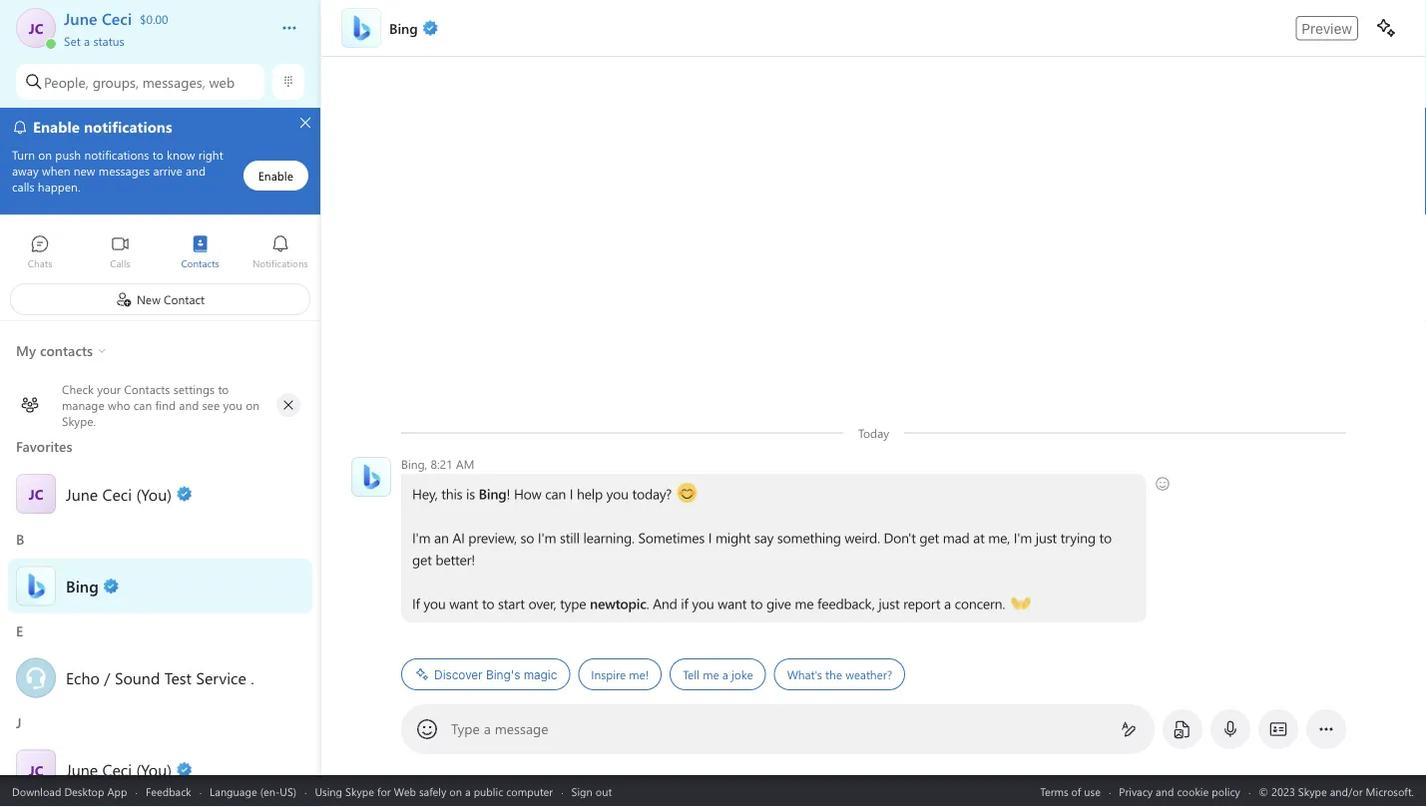 Task type: locate. For each thing, give the bounding box(es) containing it.
0 vertical spatial get
[[920, 529, 939, 547]]

1 horizontal spatial i
[[708, 529, 712, 547]]

(you) for j group
[[136, 759, 172, 780]]

want inside i'm an ai preview, so i'm still learning. sometimes i might say something weird. don't get mad at me, i'm just trying to get better! if you want to start over, type
[[449, 594, 478, 613]]

0 vertical spatial ceci
[[102, 483, 132, 504]]

terms of use link
[[1040, 784, 1101, 799]]

a left joke
[[722, 667, 728, 683]]

i'm left an
[[412, 529, 431, 547]]

0 horizontal spatial me
[[703, 667, 719, 683]]

(you)
[[136, 483, 172, 504], [136, 759, 172, 780]]

bing inside list item
[[66, 575, 99, 596]]

1 vertical spatial me
[[703, 667, 719, 683]]

set
[[64, 32, 81, 48]]

people,
[[44, 73, 89, 91]]

june ceci (you) inside favorites group
[[66, 483, 172, 504]]

2 june from the top
[[66, 759, 98, 780]]

june ceci (you)
[[66, 483, 172, 504], [66, 759, 172, 780]]

just left trying
[[1036, 529, 1057, 547]]

1 vertical spatial (you)
[[136, 759, 172, 780]]

1 (you) from the top
[[136, 483, 172, 504]]

1 vertical spatial june
[[66, 759, 98, 780]]

/
[[104, 667, 110, 688]]

people, groups, messages, web
[[44, 73, 235, 91]]

1 vertical spatial just
[[879, 594, 900, 613]]

status
[[93, 32, 124, 48]]

at
[[973, 529, 985, 547]]

a right type
[[484, 720, 491, 738]]

of
[[1072, 784, 1081, 799]]

tell me a joke button
[[670, 659, 766, 691]]

ceci
[[102, 483, 132, 504], [102, 759, 132, 780]]

2 (you) from the top
[[136, 759, 172, 780]]

0 horizontal spatial .
[[251, 667, 254, 688]]

i'm
[[412, 529, 431, 547], [538, 529, 556, 547], [1014, 529, 1032, 547]]

me right 'give'
[[795, 594, 814, 613]]

me,
[[988, 529, 1010, 547]]

0 vertical spatial me
[[795, 594, 814, 613]]

language (en-us) link
[[210, 784, 297, 799]]

june ceci (you) up b group at left bottom
[[66, 483, 172, 504]]

(smileeyes)
[[677, 483, 743, 502]]

to
[[1099, 529, 1112, 547], [482, 594, 494, 613], [751, 594, 763, 613]]

0 horizontal spatial want
[[449, 594, 478, 613]]

bing
[[479, 485, 507, 503], [66, 575, 99, 596]]

get left mad
[[920, 529, 939, 547]]

1 i'm from the left
[[412, 529, 431, 547]]

1 horizontal spatial i'm
[[538, 529, 556, 547]]

use
[[1084, 784, 1101, 799]]

1 june from the top
[[66, 483, 98, 504]]

1 horizontal spatial bing
[[479, 485, 507, 503]]

inspire me! button
[[578, 659, 662, 691]]

0 vertical spatial just
[[1036, 529, 1057, 547]]

privacy and cookie policy
[[1119, 784, 1241, 799]]

2 horizontal spatial i'm
[[1014, 529, 1032, 547]]

1 vertical spatial june ceci (you)
[[66, 759, 172, 780]]

discover
[[434, 668, 483, 682]]

0 horizontal spatial i'm
[[412, 529, 431, 547]]

june ceci (you) for favorites group in the left of the page
[[66, 483, 172, 504]]

. left and
[[646, 594, 649, 613]]

0 vertical spatial june ceci (you)
[[66, 483, 172, 504]]

0 vertical spatial i
[[570, 485, 573, 503]]

message
[[495, 720, 549, 738]]

out
[[596, 784, 612, 799]]

june for j group
[[66, 759, 98, 780]]

1 want from the left
[[449, 594, 478, 613]]

sign out
[[571, 784, 612, 799]]

ceci up b group at left bottom
[[102, 483, 132, 504]]

so
[[521, 529, 534, 547]]

us)
[[280, 784, 297, 799]]

0 vertical spatial june
[[66, 483, 98, 504]]

computer
[[506, 784, 553, 799]]

learning.
[[583, 529, 635, 547]]

start
[[498, 594, 525, 613]]

to left 'give'
[[751, 594, 763, 613]]

1 june ceci (you) from the top
[[66, 483, 172, 504]]

concern.
[[955, 594, 1005, 613]]

0 horizontal spatial i
[[570, 485, 573, 503]]

ceci inside favorites group
[[102, 483, 132, 504]]

just
[[1036, 529, 1057, 547], [879, 594, 900, 613]]

want left 'give'
[[718, 594, 747, 613]]

get
[[920, 529, 939, 547], [412, 550, 432, 569]]

2 june ceci (you) from the top
[[66, 759, 172, 780]]

to right trying
[[1099, 529, 1112, 547]]

want
[[449, 594, 478, 613], [718, 594, 747, 613]]

just left report
[[879, 594, 900, 613]]

june inside j group
[[66, 759, 98, 780]]

you
[[607, 485, 629, 503], [424, 594, 446, 613], [692, 594, 714, 613]]

tab list
[[0, 226, 320, 280]]

sometimes
[[638, 529, 705, 547]]

(you) up feedback link
[[136, 759, 172, 780]]

me
[[795, 594, 814, 613], [703, 667, 719, 683]]

might
[[716, 529, 751, 547]]

this
[[441, 485, 463, 503]]

(you) up b group at left bottom
[[136, 483, 172, 504]]

web
[[394, 784, 416, 799]]

1 vertical spatial .
[[251, 667, 254, 688]]

bing,
[[401, 456, 427, 472]]

trying
[[1061, 529, 1096, 547]]

1 vertical spatial ceci
[[102, 759, 132, 780]]

bing right is
[[479, 485, 507, 503]]

tell me a joke
[[683, 667, 753, 683]]

0 horizontal spatial you
[[424, 594, 446, 613]]

a right set
[[84, 32, 90, 48]]

get left better!
[[412, 550, 432, 569]]

i'm right so
[[538, 529, 556, 547]]

i'm right me,
[[1014, 529, 1032, 547]]

i left might
[[708, 529, 712, 547]]

1 vertical spatial bing
[[66, 575, 99, 596]]

3 i'm from the left
[[1014, 529, 1032, 547]]

june ceci (you) up app
[[66, 759, 172, 780]]

Type a message text field
[[452, 720, 1105, 740]]

(you) inside j group
[[136, 759, 172, 780]]

june ceci (you) inside j group
[[66, 759, 172, 780]]

1 horizontal spatial just
[[1036, 529, 1057, 547]]

june inside favorites group
[[66, 483, 98, 504]]

bing up echo
[[66, 575, 99, 596]]

(you) inside favorites group
[[136, 483, 172, 504]]

cookie
[[1177, 784, 1209, 799]]

2 want from the left
[[718, 594, 747, 613]]

preview
[[1302, 20, 1352, 36]]

2 ceci from the top
[[102, 759, 132, 780]]

ceci for favorites group in the left of the page
[[102, 483, 132, 504]]

what's
[[787, 667, 822, 683]]

feedback
[[146, 784, 191, 799]]

1 horizontal spatial get
[[920, 529, 939, 547]]

1 ceci from the top
[[102, 483, 132, 504]]

people, groups, messages, web button
[[16, 64, 265, 100]]

0 horizontal spatial bing
[[66, 575, 99, 596]]

and
[[653, 594, 677, 613]]

ceci inside j group
[[102, 759, 132, 780]]

if
[[412, 594, 420, 613]]

0 vertical spatial (you)
[[136, 483, 172, 504]]

terms of use
[[1040, 784, 1101, 799]]

1 vertical spatial i
[[708, 529, 712, 547]]

want down better!
[[449, 594, 478, 613]]

. right service
[[251, 667, 254, 688]]

bing's
[[486, 668, 520, 682]]

bing, selected. list item
[[0, 558, 320, 613]]

(you) for favorites group in the left of the page
[[136, 483, 172, 504]]

1 horizontal spatial you
[[607, 485, 629, 503]]

type a message
[[451, 720, 549, 738]]

1 horizontal spatial .
[[646, 594, 649, 613]]

ceci up app
[[102, 759, 132, 780]]

1 vertical spatial get
[[412, 550, 432, 569]]

weather?
[[846, 667, 893, 683]]

am
[[456, 456, 474, 472]]

app
[[107, 784, 127, 799]]

1 horizontal spatial want
[[718, 594, 747, 613]]

to left start
[[482, 594, 494, 613]]

(openhands)
[[1011, 593, 1086, 611]]

i right can
[[570, 485, 573, 503]]

me right tell
[[703, 667, 719, 683]]

.
[[646, 594, 649, 613], [251, 667, 254, 688]]



Task type: vqa. For each thing, say whether or not it's contained in the screenshot.
BOARD
no



Task type: describe. For each thing, give the bounding box(es) containing it.
mad
[[943, 529, 970, 547]]

skype
[[345, 784, 374, 799]]

service
[[196, 667, 246, 688]]

sign
[[571, 784, 593, 799]]

privacy and cookie policy link
[[1119, 784, 1241, 799]]

echo
[[66, 667, 100, 688]]

desktop
[[64, 784, 104, 799]]

newtopic . and if you want to give me feedback, just report a concern.
[[590, 594, 1009, 613]]

groups,
[[92, 73, 139, 91]]

download
[[12, 784, 61, 799]]

. inside e group
[[251, 667, 254, 688]]

better!
[[436, 550, 475, 569]]

2 horizontal spatial you
[[692, 594, 714, 613]]

ai
[[452, 529, 465, 547]]

inspire me!
[[591, 667, 649, 683]]

over,
[[528, 594, 556, 613]]

feedback link
[[146, 784, 191, 799]]

report
[[903, 594, 941, 613]]

what's the weather? button
[[774, 659, 905, 691]]

discover bing's magic
[[434, 668, 557, 682]]

bing, 8:21 am
[[401, 456, 474, 472]]

messages,
[[142, 73, 205, 91]]

web
[[209, 73, 235, 91]]

a right report
[[944, 594, 951, 613]]

how
[[514, 485, 542, 503]]

preview,
[[468, 529, 517, 547]]

sign out link
[[571, 784, 612, 799]]

inspire
[[591, 667, 626, 683]]

a right on
[[465, 784, 471, 799]]

using skype for web safely on a public computer link
[[315, 784, 553, 799]]

set a status
[[64, 32, 124, 48]]

b group
[[0, 524, 320, 615]]

today?
[[632, 485, 672, 503]]

if
[[681, 594, 688, 613]]

say
[[755, 529, 774, 547]]

set a status button
[[64, 28, 262, 48]]

help
[[577, 485, 603, 503]]

0 horizontal spatial just
[[879, 594, 900, 613]]

feedback,
[[818, 594, 875, 613]]

favorites group
[[0, 431, 320, 524]]

0 vertical spatial bing
[[479, 485, 507, 503]]

june ceci (you) for j group
[[66, 759, 172, 780]]

hey,
[[412, 485, 438, 503]]

i'm an ai preview, so i'm still learning. sometimes i might say something weird. don't get mad at me, i'm just trying to get better! if you want to start over, type
[[412, 529, 1116, 613]]

0 horizontal spatial get
[[412, 550, 432, 569]]

type
[[451, 720, 480, 738]]

echo / sound test service .
[[66, 667, 254, 688]]

1 horizontal spatial to
[[751, 594, 763, 613]]

joke
[[732, 667, 753, 683]]

weird.
[[845, 529, 880, 547]]

j group
[[0, 707, 320, 799]]

an
[[434, 529, 449, 547]]

still
[[560, 529, 580, 547]]

for
[[377, 784, 391, 799]]

don't
[[884, 529, 916, 547]]

ceci for j group
[[102, 759, 132, 780]]

type
[[560, 594, 586, 613]]

terms
[[1040, 784, 1069, 799]]

june for favorites group in the left of the page
[[66, 483, 98, 504]]

language
[[210, 784, 257, 799]]

what's the weather?
[[787, 667, 893, 683]]

0 horizontal spatial to
[[482, 594, 494, 613]]

(en-
[[260, 784, 280, 799]]

magic
[[524, 668, 557, 682]]

1 horizontal spatial me
[[795, 594, 814, 613]]

2 horizontal spatial to
[[1099, 529, 1112, 547]]

hey, this is bing ! how can i help you today?
[[412, 485, 675, 503]]

and
[[1156, 784, 1174, 799]]

safely
[[419, 784, 447, 799]]

me!
[[629, 667, 649, 683]]

me inside button
[[703, 667, 719, 683]]

test
[[164, 667, 192, 688]]

2 i'm from the left
[[538, 529, 556, 547]]

using skype for web safely on a public computer
[[315, 784, 553, 799]]

using
[[315, 784, 342, 799]]

give
[[767, 594, 791, 613]]

can
[[545, 485, 566, 503]]

language (en-us)
[[210, 784, 297, 799]]

on
[[450, 784, 462, 799]]

just inside i'm an ai preview, so i'm still learning. sometimes i might say something weird. don't get mad at me, i'm just trying to get better! if you want to start over, type
[[1036, 529, 1057, 547]]

tell
[[683, 667, 700, 683]]

!
[[507, 485, 510, 503]]

you inside i'm an ai preview, so i'm still learning. sometimes i might say something weird. don't get mad at me, i'm just trying to get better! if you want to start over, type
[[424, 594, 446, 613]]

0 vertical spatial .
[[646, 594, 649, 613]]

policy
[[1212, 784, 1241, 799]]

e group
[[0, 615, 320, 707]]

newtopic
[[590, 594, 646, 613]]

i inside i'm an ai preview, so i'm still learning. sometimes i might say something weird. don't get mad at me, i'm just trying to get better! if you want to start over, type
[[708, 529, 712, 547]]

public
[[474, 784, 503, 799]]

sound
[[115, 667, 160, 688]]

8:21
[[431, 456, 453, 472]]

the
[[825, 667, 842, 683]]



